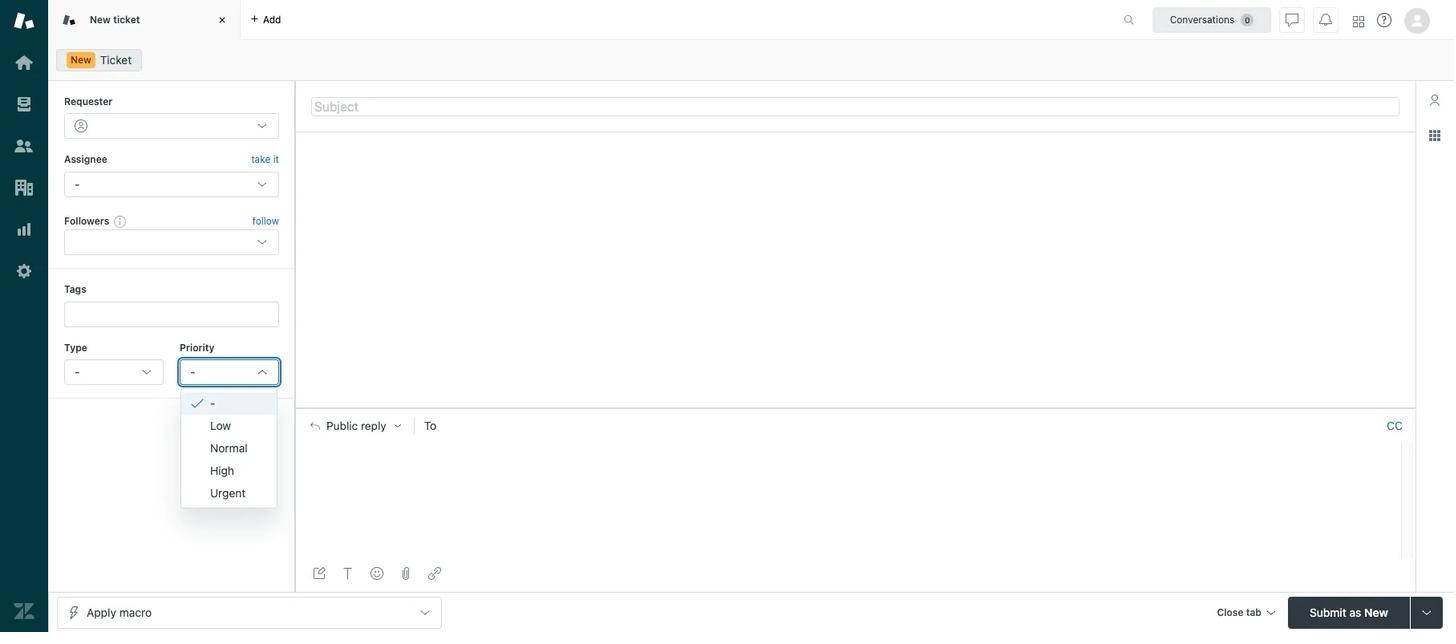 Task type: vqa. For each thing, say whether or not it's contained in the screenshot.
Public reply
yes



Task type: locate. For each thing, give the bounding box(es) containing it.
1 - button from the left
[[64, 359, 164, 385]]

customers image
[[14, 136, 34, 156]]

1 vertical spatial new
[[71, 54, 91, 66]]

1 horizontal spatial - button
[[180, 359, 279, 385]]

close tab
[[1217, 606, 1262, 618]]

2 - button from the left
[[180, 359, 279, 385]]

reply
[[361, 419, 387, 432]]

urgent option
[[181, 482, 277, 504]]

cc
[[1387, 419, 1403, 432]]

normal
[[210, 441, 248, 455]]

0 horizontal spatial - button
[[64, 359, 164, 385]]

- inside assignee element
[[75, 177, 80, 191]]

assignee element
[[64, 172, 279, 197]]

- down 'type'
[[75, 365, 80, 379]]

- button for type
[[64, 359, 164, 385]]

assignee
[[64, 154, 107, 166]]

new for new ticket
[[90, 13, 111, 26]]

close tab button
[[1210, 597, 1282, 631]]

- up low
[[210, 396, 215, 410]]

tags
[[64, 283, 86, 295]]

zendesk support image
[[14, 10, 34, 31]]

- down assignee
[[75, 177, 80, 191]]

priority list box
[[181, 388, 277, 508]]

high
[[210, 463, 234, 477]]

new
[[90, 13, 111, 26], [71, 54, 91, 66], [1365, 605, 1389, 619]]

secondary element
[[48, 44, 1455, 76]]

conversations
[[1170, 13, 1235, 25]]

new ticket
[[90, 13, 140, 26]]

requester element
[[64, 113, 279, 139]]

type
[[64, 341, 87, 353]]

high option
[[181, 459, 277, 482]]

organizations image
[[14, 177, 34, 198]]

-
[[75, 177, 80, 191], [75, 365, 80, 379], [190, 365, 195, 379], [210, 396, 215, 410]]

- for assignee element
[[75, 177, 80, 191]]

add link (cmd k) image
[[428, 567, 441, 580]]

tags element
[[64, 301, 279, 327]]

add button
[[241, 0, 291, 39]]

urgent
[[210, 486, 246, 499]]

- button down 'type'
[[64, 359, 164, 385]]

- down priority
[[190, 365, 195, 379]]

new inside tab
[[90, 13, 111, 26]]

get help image
[[1378, 13, 1392, 27]]

0 vertical spatial new
[[90, 13, 111, 26]]

displays possible ticket submission types image
[[1421, 606, 1434, 619]]

- button
[[64, 359, 164, 385], [180, 359, 279, 385]]

new inside secondary element
[[71, 54, 91, 66]]

tabs tab list
[[48, 0, 1107, 40]]

main element
[[0, 0, 48, 632]]

Subject field
[[311, 97, 1400, 116]]

to
[[424, 419, 437, 432]]

follow button
[[252, 214, 279, 229]]

insert emojis image
[[371, 567, 383, 580]]

- button up - option
[[180, 359, 279, 385]]

take
[[251, 154, 271, 166]]

take it button
[[251, 152, 279, 168]]

apply
[[87, 605, 116, 619]]

as
[[1350, 605, 1362, 619]]

- inside - option
[[210, 396, 215, 410]]



Task type: describe. For each thing, give the bounding box(es) containing it.
get started image
[[14, 52, 34, 73]]

normal option
[[181, 437, 277, 459]]

conversations button
[[1153, 7, 1272, 32]]

follow
[[252, 215, 279, 227]]

ticket
[[100, 53, 132, 67]]

tab
[[1247, 606, 1262, 618]]

draft mode image
[[313, 567, 326, 580]]

take it
[[251, 154, 279, 166]]

zendesk products image
[[1353, 16, 1365, 27]]

apply macro
[[87, 605, 152, 619]]

low
[[210, 418, 231, 432]]

admin image
[[14, 261, 34, 282]]

notifications image
[[1320, 13, 1333, 26]]

submit as new
[[1310, 605, 1389, 619]]

views image
[[14, 94, 34, 115]]

it
[[273, 154, 279, 166]]

apps image
[[1429, 129, 1442, 142]]

public reply
[[327, 419, 387, 432]]

public
[[327, 419, 358, 432]]

- button for priority
[[180, 359, 279, 385]]

low option
[[181, 414, 277, 437]]

format text image
[[342, 567, 355, 580]]

new ticket tab
[[48, 0, 241, 40]]

add
[[263, 13, 281, 25]]

priority
[[180, 341, 215, 353]]

minimize composer image
[[849, 402, 862, 415]]

- option
[[181, 392, 277, 414]]

close
[[1217, 606, 1244, 618]]

ticket
[[113, 13, 140, 26]]

zendesk image
[[14, 601, 34, 622]]

close image
[[214, 12, 230, 28]]

reporting image
[[14, 219, 34, 240]]

followers
[[64, 215, 109, 227]]

cc button
[[1387, 419, 1403, 433]]

- for type's - popup button
[[75, 365, 80, 379]]

Public reply composer text field
[[303, 443, 1397, 476]]

followers element
[[64, 230, 279, 255]]

- for priority's - popup button
[[190, 365, 195, 379]]

customer context image
[[1429, 94, 1442, 107]]

macro
[[119, 605, 152, 619]]

info on adding followers image
[[114, 215, 127, 228]]

public reply button
[[296, 409, 414, 443]]

button displays agent's chat status as invisible. image
[[1286, 13, 1299, 26]]

add attachment image
[[400, 567, 412, 580]]

new for new
[[71, 54, 91, 66]]

submit
[[1310, 605, 1347, 619]]

requester
[[64, 95, 113, 108]]

2 vertical spatial new
[[1365, 605, 1389, 619]]



